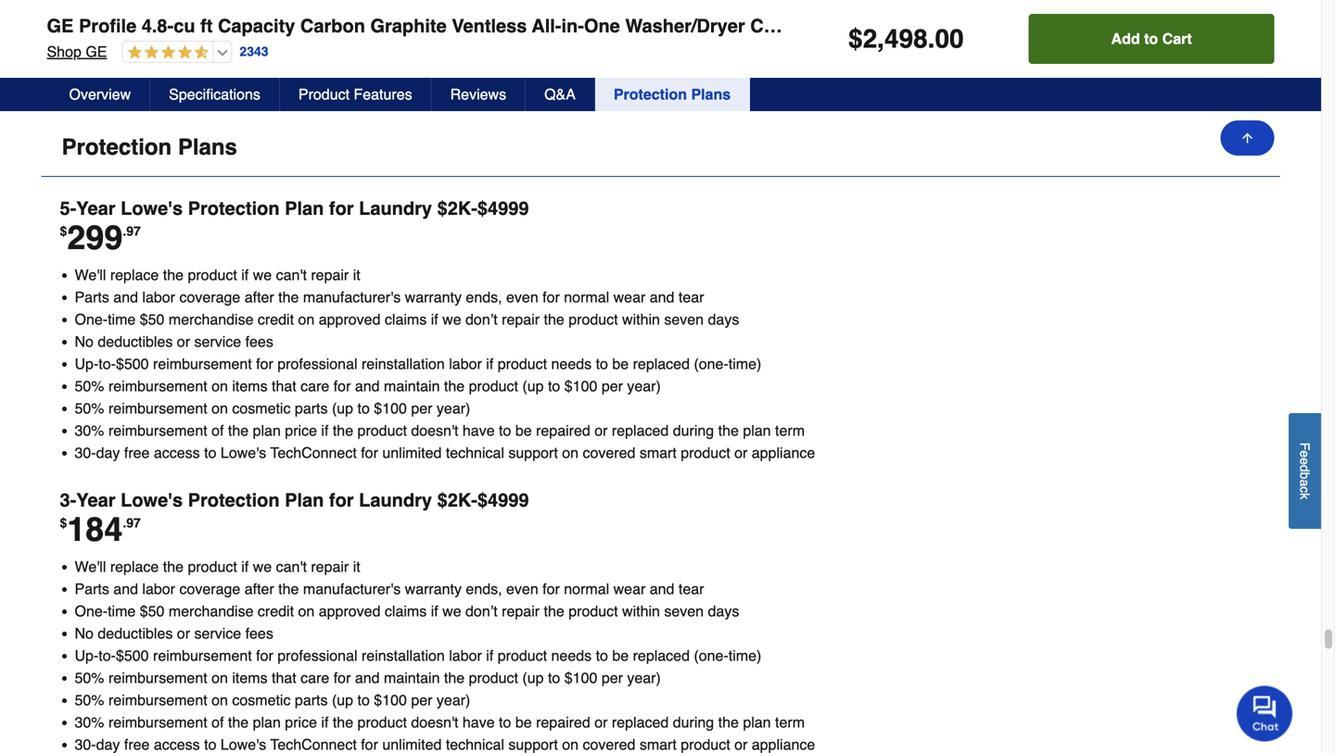 Task type: describe. For each thing, give the bounding box(es) containing it.
product
[[299, 86, 350, 103]]

can't for 299
[[276, 267, 307, 284]]

5-year lowe's protection plan for laundry $2k-$4999 $ 299 . 97
[[60, 198, 529, 257]]

(one- for 184
[[694, 648, 729, 665]]

price for 299
[[285, 423, 317, 440]]

claims for 299
[[385, 311, 427, 328]]

ends, for 184
[[466, 581, 502, 598]]

coverage for 299
[[179, 289, 240, 306]]

1 e from the top
[[1298, 451, 1313, 458]]

can't for 184
[[276, 559, 307, 576]]

price for 184
[[285, 715, 317, 732]]

3 50% from the top
[[75, 670, 104, 687]]

time for 184
[[108, 603, 136, 621]]

show
[[621, 20, 660, 37]]

all-
[[532, 15, 562, 37]]

even for 184
[[506, 581, 539, 598]]

carbon
[[300, 15, 365, 37]]

overview button
[[51, 78, 150, 111]]

during for 299
[[673, 423, 714, 440]]

items for 299
[[232, 378, 268, 395]]

$ for 299
[[60, 224, 67, 239]]

more
[[685, 20, 720, 37]]

protection inside the 3-year lowe's protection plan for laundry $2k-$4999 $ 184 . 97
[[188, 490, 280, 512]]

30% for 184
[[75, 715, 104, 732]]

no for 184
[[75, 626, 94, 643]]

protection inside 5-year lowe's protection plan for laundry $2k-$4999 $ 299 . 97
[[188, 198, 280, 219]]

b
[[1298, 473, 1313, 480]]

professional for 184
[[278, 648, 358, 665]]

cart
[[1163, 30, 1192, 47]]

year for 299
[[76, 198, 116, 219]]

(one- for 299
[[694, 356, 729, 373]]

product features
[[299, 86, 412, 103]]

replace for 184
[[110, 559, 159, 576]]

specifications
[[169, 86, 260, 103]]

4.8-
[[142, 15, 174, 37]]

$50 for 299
[[140, 311, 165, 328]]

unlimited
[[382, 445, 442, 462]]

specifications button
[[150, 78, 280, 111]]

that for 299
[[272, 378, 296, 395]]

299
[[67, 219, 123, 257]]

f e e d b a c k
[[1298, 443, 1313, 500]]

service for 299
[[194, 334, 241, 351]]

combo
[[750, 15, 814, 37]]

add
[[1112, 30, 1140, 47]]

within for 184
[[622, 603, 660, 621]]

needs for 299
[[551, 356, 592, 373]]

repaired for 184
[[536, 715, 591, 732]]

arrow up image
[[1240, 131, 1255, 146]]

we'll replace the product if we can't repair it parts and labor coverage after the manufacturer's warranty ends, even for normal wear and tear one-time $50 merchandise credit on approved claims if we don't repair the product within seven days no deductibles or service fees up-to-$500 reimbursement for professional reinstallation labor if product needs to be replaced (one-time) 50% reimbursement on items that care for and maintain the product (up to $100 per year) 50% reimbursement on cosmetic parts (up to $100 per year) 30% reimbursement of the plan price if the product doesn't have to be repaired or replaced during the plan term
[[75, 559, 805, 732]]

$ for 184
[[60, 516, 67, 531]]

$ 2,498 . 00
[[849, 24, 964, 54]]

technical
[[446, 445, 504, 462]]

add to cart button
[[1029, 14, 1275, 64]]

3-year lowe's protection plan for laundry $2k-$4999 $ 184 . 97
[[60, 490, 529, 550]]

features
[[354, 86, 412, 103]]

normal for 184
[[564, 581, 609, 598]]

plus image
[[601, 21, 616, 36]]

a
[[1298, 480, 1313, 487]]

for inside the 3-year lowe's protection plan for laundry $2k-$4999 $ 184 . 97
[[329, 490, 354, 512]]

maintain for 184
[[384, 670, 440, 687]]

covered
[[583, 445, 636, 462]]

ends, for 299
[[466, 289, 502, 306]]

capacity
[[218, 15, 295, 37]]

energy
[[819, 15, 898, 37]]

0 horizontal spatial ge
[[47, 15, 74, 37]]

washer/dryer
[[625, 15, 745, 37]]

f e e d b a c k button
[[1289, 413, 1322, 529]]

of for 299
[[212, 423, 224, 440]]

k
[[1298, 493, 1313, 500]]

30% for 299
[[75, 423, 104, 440]]

time) for 299
[[729, 356, 762, 373]]

ft
[[200, 15, 213, 37]]

merchandise for 299
[[169, 311, 254, 328]]

smart
[[640, 445, 677, 462]]

star
[[903, 15, 952, 37]]

we'll replace the product if we can't repair it parts and labor coverage after the manufacturer's warranty ends, even for normal wear and tear one-time $50 merchandise credit on approved claims if we don't repair the product within seven days no deductibles or service fees up-to-$500 reimbursement for professional reinstallation labor if product needs to be replaced (one-time) 50% reimbursement on items that care for and maintain the product (up to $100 per year) 50% reimbursement on cosmetic parts (up to $100 per year) 30% reimbursement of the plan price if the product doesn't have to be repaired or replaced during the plan term 30-day free access to lowe's techconnect for unlimited technical support on covered smart product or appliance
[[75, 267, 815, 462]]

lowe's inside we'll replace the product if we can't repair it parts and labor coverage after the manufacturer's warranty ends, even for normal wear and tear one-time $50 merchandise credit on approved claims if we don't repair the product within seven days no deductibles or service fees up-to-$500 reimbursement for professional reinstallation labor if product needs to be replaced (one-time) 50% reimbursement on items that care for and maintain the product (up to $100 per year) 50% reimbursement on cosmetic parts (up to $100 per year) 30% reimbursement of the plan price if the product doesn't have to be repaired or replaced during the plan term 30-day free access to lowe's techconnect for unlimited technical support on covered smart product or appliance
[[221, 445, 266, 462]]

c
[[1298, 487, 1313, 493]]

d
[[1298, 465, 1313, 473]]

for inside 5-year lowe's protection plan for laundry $2k-$4999 $ 299 . 97
[[329, 198, 354, 219]]

within for 299
[[622, 311, 660, 328]]

overview
[[69, 86, 131, 103]]

deductibles for 184
[[98, 626, 173, 643]]

tear for 184
[[679, 581, 704, 598]]

approved for 184
[[319, 603, 381, 621]]

profile
[[79, 15, 137, 37]]

1 horizontal spatial protection plans
[[614, 86, 731, 103]]

in-
[[561, 15, 584, 37]]

f
[[1298, 443, 1313, 451]]

4 50% from the top
[[75, 692, 104, 710]]

coverage for 184
[[179, 581, 240, 598]]

parts for 184
[[75, 581, 109, 598]]

it for 299
[[353, 267, 360, 284]]

we'll for 184
[[75, 559, 106, 576]]

day
[[96, 445, 120, 462]]

shop
[[47, 43, 81, 60]]

deductibles for 299
[[98, 334, 173, 351]]

don't for 184
[[466, 603, 498, 621]]

0 horizontal spatial protection plans
[[62, 135, 237, 160]]

of for 184
[[212, 715, 224, 732]]

term for 184
[[775, 715, 805, 732]]

30-
[[75, 445, 96, 462]]

ge profile 4.8-cu ft capacity carbon graphite ventless all-in-one washer/dryer combo energy star
[[47, 15, 952, 37]]

seven for 184
[[664, 603, 704, 621]]

replace for 299
[[110, 267, 159, 284]]

97 for 184
[[126, 516, 141, 531]]

during for 184
[[673, 715, 714, 732]]

one
[[584, 15, 620, 37]]

after for 184
[[245, 581, 274, 598]]

add to cart
[[1112, 30, 1192, 47]]

warranty for 184
[[405, 581, 462, 598]]

0 vertical spatial $
[[849, 24, 863, 54]]

00
[[935, 24, 964, 54]]

items for 184
[[232, 670, 268, 687]]

up- for 299
[[75, 356, 99, 373]]

3-
[[60, 490, 76, 512]]



Task type: vqa. For each thing, say whether or not it's contained in the screenshot.
The Shop Ge
yes



Task type: locate. For each thing, give the bounding box(es) containing it.
approved
[[319, 311, 381, 328], [319, 603, 381, 621]]

deductibles
[[98, 334, 173, 351], [98, 626, 173, 643]]

1 vertical spatial of
[[212, 715, 224, 732]]

184
[[67, 511, 123, 550]]

protection plans down overview 'button'
[[62, 135, 237, 160]]

1 97 from the top
[[126, 224, 141, 239]]

1 vertical spatial term
[[775, 715, 805, 732]]

1 vertical spatial normal
[[564, 581, 609, 598]]

1 tear from the top
[[679, 289, 704, 306]]

manufacturer's for 184
[[303, 581, 401, 598]]

2 30% from the top
[[75, 715, 104, 732]]

after inside we'll replace the product if we can't repair it parts and labor coverage after the manufacturer's warranty ends, even for normal wear and tear one-time $50 merchandise credit on approved claims if we don't repair the product within seven days no deductibles or service fees up-to-$500 reimbursement for professional reinstallation labor if product needs to be replaced (one-time) 50% reimbursement on items that care for and maintain the product (up to $100 per year) 50% reimbursement on cosmetic parts (up to $100 per year) 30% reimbursement of the plan price if the product doesn't have to be repaired or replaced during the plan term 30-day free access to lowe's techconnect for unlimited technical support on covered smart product or appliance
[[245, 289, 274, 306]]

1 vertical spatial credit
[[258, 603, 294, 621]]

1 fees from the top
[[245, 334, 273, 351]]

normal for 299
[[564, 289, 609, 306]]

$ inside the 3-year lowe's protection plan for laundry $2k-$4999 $ 184 . 97
[[60, 516, 67, 531]]

plans down more
[[691, 86, 731, 103]]

repaired
[[536, 423, 591, 440], [536, 715, 591, 732]]

0 vertical spatial up-
[[75, 356, 99, 373]]

0 vertical spatial $4999
[[478, 198, 529, 219]]

term inside we'll replace the product if we can't repair it parts and labor coverage after the manufacturer's warranty ends, even for normal wear and tear one-time $50 merchandise credit on approved claims if we don't repair the product within seven days no deductibles or service fees up-to-$500 reimbursement for professional reinstallation labor if product needs to be replaced (one-time) 50% reimbursement on items that care for and maintain the product (up to $100 per year) 50% reimbursement on cosmetic parts (up to $100 per year) 30% reimbursement of the plan price if the product doesn't have to be repaired or replaced during the plan term 30-day free access to lowe's techconnect for unlimited technical support on covered smart product or appliance
[[775, 423, 805, 440]]

normal inside we'll replace the product if we can't repair it parts and labor coverage after the manufacturer's warranty ends, even for normal wear and tear one-time $50 merchandise credit on approved claims if we don't repair the product within seven days no deductibles or service fees up-to-$500 reimbursement for professional reinstallation labor if product needs to be replaced (one-time) 50% reimbursement on items that care for and maintain the product (up to $100 per year) 50% reimbursement on cosmetic parts (up to $100 per year) 30% reimbursement of the plan price if the product doesn't have to be repaired or replaced during the plan term 30-day free access to lowe's techconnect for unlimited technical support on covered smart product or appliance
[[564, 289, 609, 306]]

repaired for 299
[[536, 423, 591, 440]]

have inside we'll replace the product if we can't repair it parts and labor coverage after the manufacturer's warranty ends, even for normal wear and tear one-time $50 merchandise credit on approved claims if we don't repair the product within seven days no deductibles or service fees up-to-$500 reimbursement for professional reinstallation labor if product needs to be replaced (one-time) 50% reimbursement on items that care for and maintain the product (up to $100 per year) 50% reimbursement on cosmetic parts (up to $100 per year) 30% reimbursement of the plan price if the product doesn't have to be repaired or replaced during the plan term
[[463, 715, 495, 732]]

2 professional from the top
[[278, 648, 358, 665]]

0 vertical spatial credit
[[258, 311, 294, 328]]

lowe's right 5-
[[121, 198, 183, 219]]

1 (one- from the top
[[694, 356, 729, 373]]

$500 for 184
[[116, 648, 149, 665]]

0 vertical spatial .
[[928, 24, 935, 54]]

1 doesn't from the top
[[411, 423, 459, 440]]

needs
[[551, 356, 592, 373], [551, 648, 592, 665]]

1 vertical spatial manufacturer's
[[303, 581, 401, 598]]

care inside we'll replace the product if we can't repair it parts and labor coverage after the manufacturer's warranty ends, even for normal wear and tear one-time $50 merchandise credit on approved claims if we don't repair the product within seven days no deductibles or service fees up-to-$500 reimbursement for professional reinstallation labor if product needs to be replaced (one-time) 50% reimbursement on items that care for and maintain the product (up to $100 per year) 50% reimbursement on cosmetic parts (up to $100 per year) 30% reimbursement of the plan price if the product doesn't have to be repaired or replaced during the plan term 30-day free access to lowe's techconnect for unlimited technical support on covered smart product or appliance
[[301, 378, 329, 395]]

time) inside we'll replace the product if we can't repair it parts and labor coverage after the manufacturer's warranty ends, even for normal wear and tear one-time $50 merchandise credit on approved claims if we don't repair the product within seven days no deductibles or service fees up-to-$500 reimbursement for professional reinstallation labor if product needs to be replaced (one-time) 50% reimbursement on items that care for and maintain the product (up to $100 per year) 50% reimbursement on cosmetic parts (up to $100 per year) 30% reimbursement of the plan price if the product doesn't have to be repaired or replaced during the plan term
[[729, 648, 762, 665]]

ventless
[[452, 15, 527, 37]]

credit
[[258, 311, 294, 328], [258, 603, 294, 621]]

have for 184
[[463, 715, 495, 732]]

1 vertical spatial protection plans
[[62, 135, 237, 160]]

1 vertical spatial repaired
[[536, 715, 591, 732]]

1 vertical spatial can't
[[276, 559, 307, 576]]

2 maintain from the top
[[384, 670, 440, 687]]

0 vertical spatial seven
[[664, 311, 704, 328]]

1 vertical spatial coverage
[[179, 581, 240, 598]]

it down 5-year lowe's protection plan for laundry $2k-$4999 $ 299 . 97
[[353, 267, 360, 284]]

of inside we'll replace the product if we can't repair it parts and labor coverage after the manufacturer's warranty ends, even for normal wear and tear one-time $50 merchandise credit on approved claims if we don't repair the product within seven days no deductibles or service fees up-to-$500 reimbursement for professional reinstallation labor if product needs to be replaced (one-time) 50% reimbursement on items that care for and maintain the product (up to $100 per year) 50% reimbursement on cosmetic parts (up to $100 per year) 30% reimbursement of the plan price if the product doesn't have to be repaired or replaced during the plan term
[[212, 715, 224, 732]]

time) inside we'll replace the product if we can't repair it parts and labor coverage after the manufacturer's warranty ends, even for normal wear and tear one-time $50 merchandise credit on approved claims if we don't repair the product within seven days no deductibles or service fees up-to-$500 reimbursement for professional reinstallation labor if product needs to be replaced (one-time) 50% reimbursement on items that care for and maintain the product (up to $100 per year) 50% reimbursement on cosmetic parts (up to $100 per year) 30% reimbursement of the plan price if the product doesn't have to be repaired or replaced during the plan term 30-day free access to lowe's techconnect for unlimited technical support on covered smart product or appliance
[[729, 356, 762, 373]]

0 vertical spatial protection plans
[[614, 86, 731, 103]]

$ down 5-
[[60, 224, 67, 239]]

protection plans button
[[595, 78, 750, 111], [41, 119, 1280, 177]]

one- inside we'll replace the product if we can't repair it parts and labor coverage after the manufacturer's warranty ends, even for normal wear and tear one-time $50 merchandise credit on approved claims if we don't repair the product within seven days no deductibles or service fees up-to-$500 reimbursement for professional reinstallation labor if product needs to be replaced (one-time) 50% reimbursement on items that care for and maintain the product (up to $100 per year) 50% reimbursement on cosmetic parts (up to $100 per year) 30% reimbursement of the plan price if the product doesn't have to be repaired or replaced during the plan term 30-day free access to lowe's techconnect for unlimited technical support on covered smart product or appliance
[[75, 311, 108, 328]]

service inside we'll replace the product if we can't repair it parts and labor coverage after the manufacturer's warranty ends, even for normal wear and tear one-time $50 merchandise credit on approved claims if we don't repair the product within seven days no deductibles or service fees up-to-$500 reimbursement for professional reinstallation labor if product needs to be replaced (one-time) 50% reimbursement on items that care for and maintain the product (up to $100 per year) 50% reimbursement on cosmetic parts (up to $100 per year) 30% reimbursement of the plan price if the product doesn't have to be repaired or replaced during the plan term 30-day free access to lowe's techconnect for unlimited technical support on covered smart product or appliance
[[194, 334, 241, 351]]

1 $4999 from the top
[[478, 198, 529, 219]]

lowe's for 184
[[121, 490, 183, 512]]

and
[[113, 289, 138, 306], [650, 289, 675, 306], [355, 378, 380, 395], [113, 581, 138, 598], [650, 581, 675, 598], [355, 670, 380, 687]]

1 to- from the top
[[99, 356, 116, 373]]

1 vertical spatial merchandise
[[169, 603, 254, 621]]

1 no from the top
[[75, 334, 94, 351]]

0 vertical spatial don't
[[466, 311, 498, 328]]

appliance
[[752, 445, 815, 462]]

1 horizontal spatial ge
[[86, 43, 107, 60]]

1 year from the top
[[76, 198, 116, 219]]

wear for 184
[[614, 581, 646, 598]]

5-
[[60, 198, 76, 219]]

of inside we'll replace the product if we can't repair it parts and labor coverage after the manufacturer's warranty ends, even for normal wear and tear one-time $50 merchandise credit on approved claims if we don't repair the product within seven days no deductibles or service fees up-to-$500 reimbursement for professional reinstallation labor if product needs to be replaced (one-time) 50% reimbursement on items that care for and maintain the product (up to $100 per year) 50% reimbursement on cosmetic parts (up to $100 per year) 30% reimbursement of the plan price if the product doesn't have to be repaired or replaced during the plan term 30-day free access to lowe's techconnect for unlimited technical support on covered smart product or appliance
[[212, 423, 224, 440]]

merchandise inside we'll replace the product if we can't repair it parts and labor coverage after the manufacturer's warranty ends, even for normal wear and tear one-time $50 merchandise credit on approved claims if we don't repair the product within seven days no deductibles or service fees up-to-$500 reimbursement for professional reinstallation labor if product needs to be replaced (one-time) 50% reimbursement on items that care for and maintain the product (up to $100 per year) 50% reimbursement on cosmetic parts (up to $100 per year) 30% reimbursement of the plan price if the product doesn't have to be repaired or replaced during the plan term 30-day free access to lowe's techconnect for unlimited technical support on covered smart product or appliance
[[169, 311, 254, 328]]

$500
[[116, 356, 149, 373], [116, 648, 149, 665]]

$ left star on the right top of the page
[[849, 24, 863, 54]]

1 $500 from the top
[[116, 356, 149, 373]]

$50
[[140, 311, 165, 328], [140, 603, 165, 621]]

97 right 299
[[126, 224, 141, 239]]

plan inside the 3-year lowe's protection plan for laundry $2k-$4999 $ 184 . 97
[[285, 490, 324, 512]]

1 vertical spatial parts
[[295, 692, 328, 710]]

1 vertical spatial service
[[194, 626, 241, 643]]

(one- inside we'll replace the product if we can't repair it parts and labor coverage after the manufacturer's warranty ends, even for normal wear and tear one-time $50 merchandise credit on approved claims if we don't repair the product within seven days no deductibles or service fees up-to-$500 reimbursement for professional reinstallation labor if product needs to be replaced (one-time) 50% reimbursement on items that care for and maintain the product (up to $100 per year) 50% reimbursement on cosmetic parts (up to $100 per year) 30% reimbursement of the plan price if the product doesn't have to be repaired or replaced during the plan term 30-day free access to lowe's techconnect for unlimited technical support on covered smart product or appliance
[[694, 356, 729, 373]]

claims inside we'll replace the product if we can't repair it parts and labor coverage after the manufacturer's warranty ends, even for normal wear and tear one-time $50 merchandise credit on approved claims if we don't repair the product within seven days no deductibles or service fees up-to-$500 reimbursement for professional reinstallation labor if product needs to be replaced (one-time) 50% reimbursement on items that care for and maintain the product (up to $100 per year) 50% reimbursement on cosmetic parts (up to $100 per year) 30% reimbursement of the plan price if the product doesn't have to be repaired or replaced during the plan term
[[385, 603, 427, 621]]

to-
[[99, 356, 116, 373], [99, 648, 116, 665]]

1 vertical spatial 97
[[126, 516, 141, 531]]

0 vertical spatial time
[[108, 311, 136, 328]]

0 vertical spatial days
[[708, 311, 739, 328]]

year
[[76, 198, 116, 219], [76, 490, 116, 512]]

have
[[463, 423, 495, 440], [463, 715, 495, 732]]

0 vertical spatial year
[[76, 198, 116, 219]]

1 vertical spatial 30%
[[75, 715, 104, 732]]

cosmetic for 299
[[232, 400, 291, 417]]

after down the 3-year lowe's protection plan for laundry $2k-$4999 $ 184 . 97
[[245, 581, 274, 598]]

1 laundry from the top
[[359, 198, 432, 219]]

plan for 299
[[285, 198, 324, 219]]

warranty inside we'll replace the product if we can't repair it parts and labor coverage after the manufacturer's warranty ends, even for normal wear and tear one-time $50 merchandise credit on approved claims if we don't repair the product within seven days no deductibles or service fees up-to-$500 reimbursement for professional reinstallation labor if product needs to be replaced (one-time) 50% reimbursement on items that care for and maintain the product (up to $100 per year) 50% reimbursement on cosmetic parts (up to $100 per year) 30% reimbursement of the plan price if the product doesn't have to be repaired or replaced during the plan term
[[405, 581, 462, 598]]

1 vertical spatial to-
[[99, 648, 116, 665]]

parts inside we'll replace the product if we can't repair it parts and labor coverage after the manufacturer's warranty ends, even for normal wear and tear one-time $50 merchandise credit on approved claims if we don't repair the product within seven days no deductibles or service fees up-to-$500 reimbursement for professional reinstallation labor if product needs to be replaced (one-time) 50% reimbursement on items that care for and maintain the product (up to $100 per year) 50% reimbursement on cosmetic parts (up to $100 per year) 30% reimbursement of the plan price if the product doesn't have to be repaired or replaced during the plan term
[[75, 581, 109, 598]]

during
[[673, 423, 714, 440], [673, 715, 714, 732]]

0 vertical spatial $50
[[140, 311, 165, 328]]

or
[[177, 334, 190, 351], [595, 423, 608, 440], [735, 445, 748, 462], [177, 626, 190, 643], [595, 715, 608, 732]]

tear inside we'll replace the product if we can't repair it parts and labor coverage after the manufacturer's warranty ends, even for normal wear and tear one-time $50 merchandise credit on approved claims if we don't repair the product within seven days no deductibles or service fees up-to-$500 reimbursement for professional reinstallation labor if product needs to be replaced (one-time) 50% reimbursement on items that care for and maintain the product (up to $100 per year) 50% reimbursement on cosmetic parts (up to $100 per year) 30% reimbursement of the plan price if the product doesn't have to be repaired or replaced during the plan term
[[679, 581, 704, 598]]

if
[[241, 267, 249, 284], [431, 311, 438, 328], [486, 356, 494, 373], [321, 423, 329, 440], [241, 559, 249, 576], [431, 603, 438, 621], [486, 648, 494, 665], [321, 715, 329, 732]]

0 vertical spatial normal
[[564, 289, 609, 306]]

$100
[[565, 378, 598, 395], [374, 400, 407, 417], [565, 670, 598, 687], [374, 692, 407, 710]]

1 vertical spatial $4999
[[478, 490, 529, 512]]

2343
[[240, 44, 269, 59]]

warranty
[[405, 289, 462, 306], [405, 581, 462, 598]]

tear inside we'll replace the product if we can't repair it parts and labor coverage after the manufacturer's warranty ends, even for normal wear and tear one-time $50 merchandise credit on approved claims if we don't repair the product within seven days no deductibles or service fees up-to-$500 reimbursement for professional reinstallation labor if product needs to be replaced (one-time) 50% reimbursement on items that care for and maintain the product (up to $100 per year) 50% reimbursement on cosmetic parts (up to $100 per year) 30% reimbursement of the plan price if the product doesn't have to be repaired or replaced during the plan term 30-day free access to lowe's techconnect for unlimited technical support on covered smart product or appliance
[[679, 289, 704, 306]]

credit inside we'll replace the product if we can't repair it parts and labor coverage after the manufacturer's warranty ends, even for normal wear and tear one-time $50 merchandise credit on approved claims if we don't repair the product within seven days no deductibles or service fees up-to-$500 reimbursement for professional reinstallation labor if product needs to be replaced (one-time) 50% reimbursement on items that care for and maintain the product (up to $100 per year) 50% reimbursement on cosmetic parts (up to $100 per year) 30% reimbursement of the plan price if the product doesn't have to be repaired or replaced during the plan term
[[258, 603, 294, 621]]

0 vertical spatial fees
[[245, 334, 273, 351]]

service for 184
[[194, 626, 241, 643]]

2 needs from the top
[[551, 648, 592, 665]]

2 merchandise from the top
[[169, 603, 254, 621]]

can't inside we'll replace the product if we can't repair it parts and labor coverage after the manufacturer's warranty ends, even for normal wear and tear one-time $50 merchandise credit on approved claims if we don't repair the product within seven days no deductibles or service fees up-to-$500 reimbursement for professional reinstallation labor if product needs to be replaced (one-time) 50% reimbursement on items that care for and maintain the product (up to $100 per year) 50% reimbursement on cosmetic parts (up to $100 per year) 30% reimbursement of the plan price if the product doesn't have to be repaired or replaced during the plan term 30-day free access to lowe's techconnect for unlimited technical support on covered smart product or appliance
[[276, 267, 307, 284]]

10
[[664, 20, 681, 37]]

days inside we'll replace the product if we can't repair it parts and labor coverage after the manufacturer's warranty ends, even for normal wear and tear one-time $50 merchandise credit on approved claims if we don't repair the product within seven days no deductibles or service fees up-to-$500 reimbursement for professional reinstallation labor if product needs to be replaced (one-time) 50% reimbursement on items that care for and maintain the product (up to $100 per year) 50% reimbursement on cosmetic parts (up to $100 per year) 30% reimbursement of the plan price if the product doesn't have to be repaired or replaced during the plan term 30-day free access to lowe's techconnect for unlimited technical support on covered smart product or appliance
[[708, 311, 739, 328]]

within inside we'll replace the product if we can't repair it parts and labor coverage after the manufacturer's warranty ends, even for normal wear and tear one-time $50 merchandise credit on approved claims if we don't repair the product within seven days no deductibles or service fees up-to-$500 reimbursement for professional reinstallation labor if product needs to be replaced (one-time) 50% reimbursement on items that care for and maintain the product (up to $100 per year) 50% reimbursement on cosmetic parts (up to $100 per year) 30% reimbursement of the plan price if the product doesn't have to be repaired or replaced during the plan term
[[622, 603, 660, 621]]

up- for 184
[[75, 648, 99, 665]]

1 term from the top
[[775, 423, 805, 440]]

replaced
[[633, 356, 690, 373], [612, 423, 669, 440], [633, 648, 690, 665], [612, 715, 669, 732]]

access
[[154, 445, 200, 462]]

term for 299
[[775, 423, 805, 440]]

2 that from the top
[[272, 670, 296, 687]]

price inside we'll replace the product if we can't repair it parts and labor coverage after the manufacturer's warranty ends, even for normal wear and tear one-time $50 merchandise credit on approved claims if we don't repair the product within seven days no deductibles or service fees up-to-$500 reimbursement for professional reinstallation labor if product needs to be replaced (one-time) 50% reimbursement on items that care for and maintain the product (up to $100 per year) 50% reimbursement on cosmetic parts (up to $100 per year) 30% reimbursement of the plan price if the product doesn't have to be repaired or replaced during the plan term 30-day free access to lowe's techconnect for unlimited technical support on covered smart product or appliance
[[285, 423, 317, 440]]

1 deductibles from the top
[[98, 334, 173, 351]]

on
[[298, 311, 315, 328], [212, 378, 228, 395], [212, 400, 228, 417], [562, 445, 579, 462], [298, 603, 315, 621], [212, 670, 228, 687], [212, 692, 228, 710]]

parts inside we'll replace the product if we can't repair it parts and labor coverage after the manufacturer's warranty ends, even for normal wear and tear one-time $50 merchandise credit on approved claims if we don't repair the product within seven days no deductibles or service fees up-to-$500 reimbursement for professional reinstallation labor if product needs to be replaced (one-time) 50% reimbursement on items that care for and maintain the product (up to $100 per year) 50% reimbursement on cosmetic parts (up to $100 per year) 30% reimbursement of the plan price if the product doesn't have to be repaired or replaced during the plan term 30-day free access to lowe's techconnect for unlimited technical support on covered smart product or appliance
[[295, 400, 328, 417]]

0 vertical spatial service
[[194, 334, 241, 351]]

care inside we'll replace the product if we can't repair it parts and labor coverage after the manufacturer's warranty ends, even for normal wear and tear one-time $50 merchandise credit on approved claims if we don't repair the product within seven days no deductibles or service fees up-to-$500 reimbursement for professional reinstallation labor if product needs to be replaced (one-time) 50% reimbursement on items that care for and maintain the product (up to $100 per year) 50% reimbursement on cosmetic parts (up to $100 per year) 30% reimbursement of the plan price if the product doesn't have to be repaired or replaced during the plan term
[[301, 670, 329, 687]]

$2k- inside the 3-year lowe's protection plan for laundry $2k-$4999 $ 184 . 97
[[437, 490, 478, 512]]

2 50% from the top
[[75, 400, 104, 417]]

repaired inside we'll replace the product if we can't repair it parts and labor coverage after the manufacturer's warranty ends, even for normal wear and tear one-time $50 merchandise credit on approved claims if we don't repair the product within seven days no deductibles or service fees up-to-$500 reimbursement for professional reinstallation labor if product needs to be replaced (one-time) 50% reimbursement on items that care for and maintain the product (up to $100 per year) 50% reimbursement on cosmetic parts (up to $100 per year) 30% reimbursement of the plan price if the product doesn't have to be repaired or replaced during the plan term 30-day free access to lowe's techconnect for unlimited technical support on covered smart product or appliance
[[536, 423, 591, 440]]

4.6 stars image
[[123, 45, 209, 62]]

$50 for 184
[[140, 603, 165, 621]]

merchandise
[[169, 311, 254, 328], [169, 603, 254, 621]]

2 one- from the top
[[75, 603, 108, 621]]

claims inside we'll replace the product if we can't repair it parts and labor coverage after the manufacturer's warranty ends, even for normal wear and tear one-time $50 merchandise credit on approved claims if we don't repair the product within seven days no deductibles or service fees up-to-$500 reimbursement for professional reinstallation labor if product needs to be replaced (one-time) 50% reimbursement on items that care for and maintain the product (up to $100 per year) 50% reimbursement on cosmetic parts (up to $100 per year) 30% reimbursement of the plan price if the product doesn't have to be repaired or replaced during the plan term 30-day free access to lowe's techconnect for unlimited technical support on covered smart product or appliance
[[385, 311, 427, 328]]

labor
[[142, 289, 175, 306], [449, 356, 482, 373], [142, 581, 175, 598], [449, 648, 482, 665]]

1 can't from the top
[[276, 267, 307, 284]]

(one- inside we'll replace the product if we can't repair it parts and labor coverage after the manufacturer's warranty ends, even for normal wear and tear one-time $50 merchandise credit on approved claims if we don't repair the product within seven days no deductibles or service fees up-to-$500 reimbursement for professional reinstallation labor if product needs to be replaced (one-time) 50% reimbursement on items that care for and maintain the product (up to $100 per year) 50% reimbursement on cosmetic parts (up to $100 per year) 30% reimbursement of the plan price if the product doesn't have to be repaired or replaced during the plan term
[[694, 648, 729, 665]]

0 vertical spatial ge
[[47, 15, 74, 37]]

during inside we'll replace the product if we can't repair it parts and labor coverage after the manufacturer's warranty ends, even for normal wear and tear one-time $50 merchandise credit on approved claims if we don't repair the product within seven days no deductibles or service fees up-to-$500 reimbursement for professional reinstallation labor if product needs to be replaced (one-time) 50% reimbursement on items that care for and maintain the product (up to $100 per year) 50% reimbursement on cosmetic parts (up to $100 per year) 30% reimbursement of the plan price if the product doesn't have to be repaired or replaced during the plan term 30-day free access to lowe's techconnect for unlimited technical support on covered smart product or appliance
[[673, 423, 714, 440]]

1 $50 from the top
[[140, 311, 165, 328]]

2 during from the top
[[673, 715, 714, 732]]

price inside we'll replace the product if we can't repair it parts and labor coverage after the manufacturer's warranty ends, even for normal wear and tear one-time $50 merchandise credit on approved claims if we don't repair the product within seven days no deductibles or service fees up-to-$500 reimbursement for professional reinstallation labor if product needs to be replaced (one-time) 50% reimbursement on items that care for and maintain the product (up to $100 per year) 50% reimbursement on cosmetic parts (up to $100 per year) 30% reimbursement of the plan price if the product doesn't have to be repaired or replaced during the plan term
[[285, 715, 317, 732]]

replace down 184
[[110, 559, 159, 576]]

$ inside 5-year lowe's protection plan for laundry $2k-$4999 $ 299 . 97
[[60, 224, 67, 239]]

service
[[194, 334, 241, 351], [194, 626, 241, 643]]

parts for 299
[[295, 400, 328, 417]]

1 after from the top
[[245, 289, 274, 306]]

ge up shop
[[47, 15, 74, 37]]

credit for 299
[[258, 311, 294, 328]]

no inside we'll replace the product if we can't repair it parts and labor coverage after the manufacturer's warranty ends, even for normal wear and tear one-time $50 merchandise credit on approved claims if we don't repair the product within seven days no deductibles or service fees up-to-$500 reimbursement for professional reinstallation labor if product needs to be replaced (one-time) 50% reimbursement on items that care for and maintain the product (up to $100 per year) 50% reimbursement on cosmetic parts (up to $100 per year) 30% reimbursement of the plan price if the product doesn't have to be repaired or replaced during the plan term 30-day free access to lowe's techconnect for unlimited technical support on covered smart product or appliance
[[75, 334, 94, 351]]

2 vertical spatial .
[[123, 516, 126, 531]]

even inside we'll replace the product if we can't repair it parts and labor coverage after the manufacturer's warranty ends, even for normal wear and tear one-time $50 merchandise credit on approved claims if we don't repair the product within seven days no deductibles or service fees up-to-$500 reimbursement for professional reinstallation labor if product needs to be replaced (one-time) 50% reimbursement on items that care for and maintain the product (up to $100 per year) 50% reimbursement on cosmetic parts (up to $100 per year) 30% reimbursement of the plan price if the product doesn't have to be repaired or replaced during the plan term 30-day free access to lowe's techconnect for unlimited technical support on covered smart product or appliance
[[506, 289, 539, 306]]

reinstallation for 299
[[362, 356, 445, 373]]

we
[[253, 267, 272, 284], [442, 311, 461, 328], [253, 559, 272, 576], [442, 603, 461, 621]]

$500 for 299
[[116, 356, 149, 373]]

1 vertical spatial claims
[[385, 603, 427, 621]]

1 parts from the top
[[75, 289, 109, 306]]

1 time) from the top
[[729, 356, 762, 373]]

plan inside 5-year lowe's protection plan for laundry $2k-$4999 $ 299 . 97
[[285, 198, 324, 219]]

1 vertical spatial have
[[463, 715, 495, 732]]

1 vertical spatial ends,
[[466, 581, 502, 598]]

2 vertical spatial $
[[60, 516, 67, 531]]

2 reinstallation from the top
[[362, 648, 445, 665]]

1 don't from the top
[[466, 311, 498, 328]]

2 credit from the top
[[258, 603, 294, 621]]

protection plans
[[614, 86, 731, 103], [62, 135, 237, 160]]

2 $50 from the top
[[140, 603, 165, 621]]

care for 299
[[301, 378, 329, 395]]

protection plans down 10
[[614, 86, 731, 103]]

don't inside we'll replace the product if we can't repair it parts and labor coverage after the manufacturer's warranty ends, even for normal wear and tear one-time $50 merchandise credit on approved claims if we don't repair the product within seven days no deductibles or service fees up-to-$500 reimbursement for professional reinstallation labor if product needs to be replaced (one-time) 50% reimbursement on items that care for and maintain the product (up to $100 per year) 50% reimbursement on cosmetic parts (up to $100 per year) 30% reimbursement of the plan price if the product doesn't have to be repaired or replaced during the plan term 30-day free access to lowe's techconnect for unlimited technical support on covered smart product or appliance
[[466, 311, 498, 328]]

fees inside we'll replace the product if we can't repair it parts and labor coverage after the manufacturer's warranty ends, even for normal wear and tear one-time $50 merchandise credit on approved claims if we don't repair the product within seven days no deductibles or service fees up-to-$500 reimbursement for professional reinstallation labor if product needs to be replaced (one-time) 50% reimbursement on items that care for and maintain the product (up to $100 per year) 50% reimbursement on cosmetic parts (up to $100 per year) 30% reimbursement of the plan price if the product doesn't have to be repaired or replaced during the plan term 30-day free access to lowe's techconnect for unlimited technical support on covered smart product or appliance
[[245, 334, 273, 351]]

0 vertical spatial professional
[[278, 356, 358, 373]]

0 vertical spatial parts
[[75, 289, 109, 306]]

wear inside we'll replace the product if we can't repair it parts and labor coverage after the manufacturer's warranty ends, even for normal wear and tear one-time $50 merchandise credit on approved claims if we don't repair the product within seven days no deductibles or service fees up-to-$500 reimbursement for professional reinstallation labor if product needs to be replaced (one-time) 50% reimbursement on items that care for and maintain the product (up to $100 per year) 50% reimbursement on cosmetic parts (up to $100 per year) 30% reimbursement of the plan price if the product doesn't have to be repaired or replaced during the plan term 30-day free access to lowe's techconnect for unlimited technical support on covered smart product or appliance
[[614, 289, 646, 306]]

0 vertical spatial coverage
[[179, 289, 240, 306]]

1 manufacturer's from the top
[[303, 289, 401, 306]]

1 reinstallation from the top
[[362, 356, 445, 373]]

reviews button
[[432, 78, 526, 111]]

that inside we'll replace the product if we can't repair it parts and labor coverage after the manufacturer's warranty ends, even for normal wear and tear one-time $50 merchandise credit on approved claims if we don't repair the product within seven days no deductibles or service fees up-to-$500 reimbursement for professional reinstallation labor if product needs to be replaced (one-time) 50% reimbursement on items that care for and maintain the product (up to $100 per year) 50% reimbursement on cosmetic parts (up to $100 per year) 30% reimbursement of the plan price if the product doesn't have to be repaired or replaced during the plan term 30-day free access to lowe's techconnect for unlimited technical support on covered smart product or appliance
[[272, 378, 296, 395]]

$2k- for 299
[[437, 198, 478, 219]]

days for 299
[[708, 311, 739, 328]]

we'll down 299
[[75, 267, 106, 284]]

fees
[[245, 334, 273, 351], [245, 626, 273, 643]]

care
[[301, 378, 329, 395], [301, 670, 329, 687]]

2 no from the top
[[75, 626, 94, 643]]

lowe's down free at the left bottom of the page
[[121, 490, 183, 512]]

2 laundry from the top
[[359, 490, 432, 512]]

manufacturer's down 5-year lowe's protection plan for laundry $2k-$4999 $ 299 . 97
[[303, 289, 401, 306]]

term
[[775, 423, 805, 440], [775, 715, 805, 732]]

1 approved from the top
[[319, 311, 381, 328]]

2 have from the top
[[463, 715, 495, 732]]

no
[[75, 334, 94, 351], [75, 626, 94, 643]]

1 that from the top
[[272, 378, 296, 395]]

chat invite button image
[[1237, 686, 1294, 742]]

2 97 from the top
[[126, 516, 141, 531]]

2 replace from the top
[[110, 559, 159, 576]]

within inside we'll replace the product if we can't repair it parts and labor coverage after the manufacturer's warranty ends, even for normal wear and tear one-time $50 merchandise credit on approved claims if we don't repair the product within seven days no deductibles or service fees up-to-$500 reimbursement for professional reinstallation labor if product needs to be replaced (one-time) 50% reimbursement on items that care for and maintain the product (up to $100 per year) 50% reimbursement on cosmetic parts (up to $100 per year) 30% reimbursement of the plan price if the product doesn't have to be repaired or replaced during the plan term 30-day free access to lowe's techconnect for unlimited technical support on covered smart product or appliance
[[622, 311, 660, 328]]

. for 184
[[123, 516, 126, 531]]

2 approved from the top
[[319, 603, 381, 621]]

1 vertical spatial don't
[[466, 603, 498, 621]]

techconnect
[[270, 445, 357, 462]]

chevron up image
[[1241, 138, 1260, 157]]

1 vertical spatial maintain
[[384, 670, 440, 687]]

items inside we'll replace the product if we can't repair it parts and labor coverage after the manufacturer's warranty ends, even for normal wear and tear one-time $50 merchandise credit on approved claims if we don't repair the product within seven days no deductibles or service fees up-to-$500 reimbursement for professional reinstallation labor if product needs to be replaced (one-time) 50% reimbursement on items that care for and maintain the product (up to $100 per year) 50% reimbursement on cosmetic parts (up to $100 per year) 30% reimbursement of the plan price if the product doesn't have to be repaired or replaced during the plan term
[[232, 670, 268, 687]]

2 e from the top
[[1298, 458, 1313, 465]]

0 vertical spatial approved
[[319, 311, 381, 328]]

even for 299
[[506, 289, 539, 306]]

don't for 299
[[466, 311, 498, 328]]

reinstallation inside we'll replace the product if we can't repair it parts and labor coverage after the manufacturer's warranty ends, even for normal wear and tear one-time $50 merchandise credit on approved claims if we don't repair the product within seven days no deductibles or service fees up-to-$500 reimbursement for professional reinstallation labor if product needs to be replaced (one-time) 50% reimbursement on items that care for and maintain the product (up to $100 per year) 50% reimbursement on cosmetic parts (up to $100 per year) 30% reimbursement of the plan price if the product doesn't have to be repaired or replaced during the plan term
[[362, 648, 445, 665]]

one- for 299
[[75, 311, 108, 328]]

graphite
[[370, 15, 447, 37]]

1 plan from the top
[[285, 198, 324, 219]]

professional
[[278, 356, 358, 373], [278, 648, 358, 665]]

parts inside we'll replace the product if we can't repair it parts and labor coverage after the manufacturer's warranty ends, even for normal wear and tear one-time $50 merchandise credit on approved claims if we don't repair the product within seven days no deductibles or service fees up-to-$500 reimbursement for professional reinstallation labor if product needs to be replaced (one-time) 50% reimbursement on items that care for and maintain the product (up to $100 per year) 50% reimbursement on cosmetic parts (up to $100 per year) 30% reimbursement of the plan price if the product doesn't have to be repaired or replaced during the plan term 30-day free access to lowe's techconnect for unlimited technical support on covered smart product or appliance
[[75, 289, 109, 306]]

97
[[126, 224, 141, 239], [126, 516, 141, 531]]

1 maintain from the top
[[384, 378, 440, 395]]

1 it from the top
[[353, 267, 360, 284]]

2 price from the top
[[285, 715, 317, 732]]

wear for 299
[[614, 289, 646, 306]]

warranty inside we'll replace the product if we can't repair it parts and labor coverage after the manufacturer's warranty ends, even for normal wear and tear one-time $50 merchandise credit on approved claims if we don't repair the product within seven days no deductibles or service fees up-to-$500 reimbursement for professional reinstallation labor if product needs to be replaced (one-time) 50% reimbursement on items that care for and maintain the product (up to $100 per year) 50% reimbursement on cosmetic parts (up to $100 per year) 30% reimbursement of the plan price if the product doesn't have to be repaired or replaced during the plan term 30-day free access to lowe's techconnect for unlimited technical support on covered smart product or appliance
[[405, 289, 462, 306]]

2 warranty from the top
[[405, 581, 462, 598]]

. for 299
[[123, 224, 126, 239]]

protection
[[614, 86, 687, 103], [62, 135, 172, 160], [188, 198, 280, 219], [188, 490, 280, 512]]

free
[[124, 445, 150, 462]]

2 wear from the top
[[614, 581, 646, 598]]

97 right 184
[[126, 516, 141, 531]]

1 vertical spatial plan
[[285, 490, 324, 512]]

after inside we'll replace the product if we can't repair it parts and labor coverage after the manufacturer's warranty ends, even for normal wear and tear one-time $50 merchandise credit on approved claims if we don't repair the product within seven days no deductibles or service fees up-to-$500 reimbursement for professional reinstallation labor if product needs to be replaced (one-time) 50% reimbursement on items that care for and maintain the product (up to $100 per year) 50% reimbursement on cosmetic parts (up to $100 per year) 30% reimbursement of the plan price if the product doesn't have to be repaired or replaced during the plan term
[[245, 581, 274, 598]]

parts down 184
[[75, 581, 109, 598]]

2 (one- from the top
[[694, 648, 729, 665]]

$500 inside we'll replace the product if we can't repair it parts and labor coverage after the manufacturer's warranty ends, even for normal wear and tear one-time $50 merchandise credit on approved claims if we don't repair the product within seven days no deductibles or service fees up-to-$500 reimbursement for professional reinstallation labor if product needs to be replaced (one-time) 50% reimbursement on items that care for and maintain the product (up to $100 per year) 50% reimbursement on cosmetic parts (up to $100 per year) 30% reimbursement of the plan price if the product doesn't have to be repaired or replaced during the plan term 30-day free access to lowe's techconnect for unlimited technical support on covered smart product or appliance
[[116, 356, 149, 373]]

$2k- inside 5-year lowe's protection plan for laundry $2k-$4999 $ 299 . 97
[[437, 198, 478, 219]]

year inside the 3-year lowe's protection plan for laundry $2k-$4999 $ 184 . 97
[[76, 490, 116, 512]]

1 normal from the top
[[564, 289, 609, 306]]

year)
[[627, 378, 661, 395], [437, 400, 471, 417], [627, 670, 661, 687], [437, 692, 471, 710]]

2 after from the top
[[245, 581, 274, 598]]

1 vertical spatial reinstallation
[[362, 648, 445, 665]]

1 have from the top
[[463, 423, 495, 440]]

0 vertical spatial items
[[232, 378, 268, 395]]

plan for 184
[[285, 490, 324, 512]]

$
[[849, 24, 863, 54], [60, 224, 67, 239], [60, 516, 67, 531]]

0 vertical spatial plans
[[691, 86, 731, 103]]

items
[[232, 378, 268, 395], [232, 670, 268, 687]]

time) for 184
[[729, 648, 762, 665]]

1 service from the top
[[194, 334, 241, 351]]

it for 184
[[353, 559, 360, 576]]

fees for 184
[[245, 626, 273, 643]]

can't down 5-year lowe's protection plan for laundry $2k-$4999 $ 299 . 97
[[276, 267, 307, 284]]

1 days from the top
[[708, 311, 739, 328]]

to inside button
[[1144, 30, 1158, 47]]

reviews
[[450, 86, 506, 103]]

no for 299
[[75, 334, 94, 351]]

time)
[[729, 356, 762, 373], [729, 648, 762, 665]]

1 vertical spatial we'll
[[75, 559, 106, 576]]

0 vertical spatial claims
[[385, 311, 427, 328]]

1 vertical spatial time)
[[729, 648, 762, 665]]

coverage inside we'll replace the product if we can't repair it parts and labor coverage after the manufacturer's warranty ends, even for normal wear and tear one-time $50 merchandise credit on approved claims if we don't repair the product within seven days no deductibles or service fees up-to-$500 reimbursement for professional reinstallation labor if product needs to be replaced (one-time) 50% reimbursement on items that care for and maintain the product (up to $100 per year) 50% reimbursement on cosmetic parts (up to $100 per year) 30% reimbursement of the plan price if the product doesn't have to be repaired or replaced during the plan term
[[179, 581, 240, 598]]

approved inside we'll replace the product if we can't repair it parts and labor coverage after the manufacturer's warranty ends, even for normal wear and tear one-time $50 merchandise credit on approved claims if we don't repair the product within seven days no deductibles or service fees up-to-$500 reimbursement for professional reinstallation labor if product needs to be replaced (one-time) 50% reimbursement on items that care for and maintain the product (up to $100 per year) 50% reimbursement on cosmetic parts (up to $100 per year) 30% reimbursement of the plan price if the product doesn't have to be repaired or replaced during the plan term 30-day free access to lowe's techconnect for unlimited technical support on covered smart product or appliance
[[319, 311, 381, 328]]

1 needs from the top
[[551, 356, 592, 373]]

after down 5-year lowe's protection plan for laundry $2k-$4999 $ 299 . 97
[[245, 289, 274, 306]]

1 credit from the top
[[258, 311, 294, 328]]

0 vertical spatial to-
[[99, 356, 116, 373]]

that inside we'll replace the product if we can't repair it parts and labor coverage after the manufacturer's warranty ends, even for normal wear and tear one-time $50 merchandise credit on approved claims if we don't repair the product within seven days no deductibles or service fees up-to-$500 reimbursement for professional reinstallation labor if product needs to be replaced (one-time) 50% reimbursement on items that care for and maintain the product (up to $100 per year) 50% reimbursement on cosmetic parts (up to $100 per year) 30% reimbursement of the plan price if the product doesn't have to be repaired or replaced during the plan term
[[272, 670, 296, 687]]

manufacturer's for 299
[[303, 289, 401, 306]]

credit for 184
[[258, 603, 294, 621]]

days inside we'll replace the product if we can't repair it parts and labor coverage after the manufacturer's warranty ends, even for normal wear and tear one-time $50 merchandise credit on approved claims if we don't repair the product within seven days no deductibles or service fees up-to-$500 reimbursement for professional reinstallation labor if product needs to be replaced (one-time) 50% reimbursement on items that care for and maintain the product (up to $100 per year) 50% reimbursement on cosmetic parts (up to $100 per year) 30% reimbursement of the plan price if the product doesn't have to be repaired or replaced during the plan term
[[708, 603, 739, 621]]

plan
[[253, 423, 281, 440], [743, 423, 771, 440], [253, 715, 281, 732], [743, 715, 771, 732]]

e up d
[[1298, 451, 1313, 458]]

$ down 3- at the bottom
[[60, 516, 67, 531]]

1 vertical spatial even
[[506, 581, 539, 598]]

0 vertical spatial parts
[[295, 400, 328, 417]]

seven inside we'll replace the product if we can't repair it parts and labor coverage after the manufacturer's warranty ends, even for normal wear and tear one-time $50 merchandise credit on approved claims if we don't repair the product within seven days no deductibles or service fees up-to-$500 reimbursement for professional reinstallation labor if product needs to be replaced (one-time) 50% reimbursement on items that care for and maintain the product (up to $100 per year) 50% reimbursement on cosmetic parts (up to $100 per year) 30% reimbursement of the plan price if the product doesn't have to be repaired or replaced during the plan term
[[664, 603, 704, 621]]

time down 299
[[108, 311, 136, 328]]

laundry
[[359, 198, 432, 219], [359, 490, 432, 512]]

1 replace from the top
[[110, 267, 159, 284]]

.
[[928, 24, 935, 54], [123, 224, 126, 239], [123, 516, 126, 531]]

1 vertical spatial $50
[[140, 603, 165, 621]]

laundry for 184
[[359, 490, 432, 512]]

after for 299
[[245, 289, 274, 306]]

parts inside we'll replace the product if we can't repair it parts and labor coverage after the manufacturer's warranty ends, even for normal wear and tear one-time $50 merchandise credit on approved claims if we don't repair the product within seven days no deductibles or service fees up-to-$500 reimbursement for professional reinstallation labor if product needs to be replaced (one-time) 50% reimbursement on items that care for and maintain the product (up to $100 per year) 50% reimbursement on cosmetic parts (up to $100 per year) 30% reimbursement of the plan price if the product doesn't have to be repaired or replaced during the plan term
[[295, 692, 328, 710]]

2 don't from the top
[[466, 603, 498, 621]]

2 days from the top
[[708, 603, 739, 621]]

tear for 299
[[679, 289, 704, 306]]

2 items from the top
[[232, 670, 268, 687]]

1 ends, from the top
[[466, 289, 502, 306]]

2 fees from the top
[[245, 626, 273, 643]]

deductibles inside we'll replace the product if we can't repair it parts and labor coverage after the manufacturer's warranty ends, even for normal wear and tear one-time $50 merchandise credit on approved claims if we don't repair the product within seven days no deductibles or service fees up-to-$500 reimbursement for professional reinstallation labor if product needs to be replaced (one-time) 50% reimbursement on items that care for and maintain the product (up to $100 per year) 50% reimbursement on cosmetic parts (up to $100 per year) 30% reimbursement of the plan price if the product doesn't have to be repaired or replaced during the plan term
[[98, 626, 173, 643]]

term inside we'll replace the product if we can't repair it parts and labor coverage after the manufacturer's warranty ends, even for normal wear and tear one-time $50 merchandise credit on approved claims if we don't repair the product within seven days no deductibles or service fees up-to-$500 reimbursement for professional reinstallation labor if product needs to be replaced (one-time) 50% reimbursement on items that care for and maintain the product (up to $100 per year) 50% reimbursement on cosmetic parts (up to $100 per year) 30% reimbursement of the plan price if the product doesn't have to be repaired or replaced during the plan term
[[775, 715, 805, 732]]

0 vertical spatial (one-
[[694, 356, 729, 373]]

0 vertical spatial time)
[[729, 356, 762, 373]]

1 vertical spatial laundry
[[359, 490, 432, 512]]

up- inside we'll replace the product if we can't repair it parts and labor coverage after the manufacturer's warranty ends, even for normal wear and tear one-time $50 merchandise credit on approved claims if we don't repair the product within seven days no deductibles or service fees up-to-$500 reimbursement for professional reinstallation labor if product needs to be replaced (one-time) 50% reimbursement on items that care for and maintain the product (up to $100 per year) 50% reimbursement on cosmetic parts (up to $100 per year) 30% reimbursement of the plan price if the product doesn't have to be repaired or replaced during the plan term 30-day free access to lowe's techconnect for unlimited technical support on covered smart product or appliance
[[75, 356, 99, 373]]

support
[[509, 445, 558, 462]]

during inside we'll replace the product if we can't repair it parts and labor coverage after the manufacturer's warranty ends, even for normal wear and tear one-time $50 merchandise credit on approved claims if we don't repair the product within seven days no deductibles or service fees up-to-$500 reimbursement for professional reinstallation labor if product needs to be replaced (one-time) 50% reimbursement on items that care for and maintain the product (up to $100 per year) 50% reimbursement on cosmetic parts (up to $100 per year) 30% reimbursement of the plan price if the product doesn't have to be repaired or replaced during the plan term
[[673, 715, 714, 732]]

0 vertical spatial $500
[[116, 356, 149, 373]]

reinstallation inside we'll replace the product if we can't repair it parts and labor coverage after the manufacturer's warranty ends, even for normal wear and tear one-time $50 merchandise credit on approved claims if we don't repair the product within seven days no deductibles or service fees up-to-$500 reimbursement for professional reinstallation labor if product needs to be replaced (one-time) 50% reimbursement on items that care for and maintain the product (up to $100 per year) 50% reimbursement on cosmetic parts (up to $100 per year) 30% reimbursement of the plan price if the product doesn't have to be repaired or replaced during the plan term 30-day free access to lowe's techconnect for unlimited technical support on covered smart product or appliance
[[362, 356, 445, 373]]

0 vertical spatial wear
[[614, 289, 646, 306]]

professional inside we'll replace the product if we can't repair it parts and labor coverage after the manufacturer's warranty ends, even for normal wear and tear one-time $50 merchandise credit on approved claims if we don't repair the product within seven days no deductibles or service fees up-to-$500 reimbursement for professional reinstallation labor if product needs to be replaced (one-time) 50% reimbursement on items that care for and maintain the product (up to $100 per year) 50% reimbursement on cosmetic parts (up to $100 per year) 30% reimbursement of the plan price if the product doesn't have to be repaired or replaced during the plan term
[[278, 648, 358, 665]]

2 year from the top
[[76, 490, 116, 512]]

manufacturer's inside we'll replace the product if we can't repair it parts and labor coverage after the manufacturer's warranty ends, even for normal wear and tear one-time $50 merchandise credit on approved claims if we don't repair the product within seven days no deductibles or service fees up-to-$500 reimbursement for professional reinstallation labor if product needs to be replaced (one-time) 50% reimbursement on items that care for and maintain the product (up to $100 per year) 50% reimbursement on cosmetic parts (up to $100 per year) 30% reimbursement of the plan price if the product doesn't have to be repaired or replaced during the plan term 30-day free access to lowe's techconnect for unlimited technical support on covered smart product or appliance
[[303, 289, 401, 306]]

2 parts from the top
[[295, 692, 328, 710]]

q&a
[[544, 86, 576, 103]]

1 vertical spatial lowe's
[[221, 445, 266, 462]]

1 vertical spatial protection plans button
[[41, 119, 1280, 177]]

product features button
[[280, 78, 432, 111]]

claims for 184
[[385, 603, 427, 621]]

1 claims from the top
[[385, 311, 427, 328]]

0 vertical spatial 30%
[[75, 423, 104, 440]]

of
[[212, 423, 224, 440], [212, 715, 224, 732]]

time down 184
[[108, 603, 136, 621]]

0 vertical spatial even
[[506, 289, 539, 306]]

$4999 for 299
[[478, 198, 529, 219]]

0 vertical spatial of
[[212, 423, 224, 440]]

fees for 299
[[245, 334, 273, 351]]

care for 184
[[301, 670, 329, 687]]

1 professional from the top
[[278, 356, 358, 373]]

parts down 299
[[75, 289, 109, 306]]

reinstallation
[[362, 356, 445, 373], [362, 648, 445, 665]]

show 10 more
[[621, 20, 720, 37]]

lowe's inside 5-year lowe's protection plan for laundry $2k-$4999 $ 299 . 97
[[121, 198, 183, 219]]

doesn't inside we'll replace the product if we can't repair it parts and labor coverage after the manufacturer's warranty ends, even for normal wear and tear one-time $50 merchandise credit on approved claims if we don't repair the product within seven days no deductibles or service fees up-to-$500 reimbursement for professional reinstallation labor if product needs to be replaced (one-time) 50% reimbursement on items that care for and maintain the product (up to $100 per year) 50% reimbursement on cosmetic parts (up to $100 per year) 30% reimbursement of the plan price if the product doesn't have to be repaired or replaced during the plan term 30-day free access to lowe's techconnect for unlimited technical support on covered smart product or appliance
[[411, 423, 459, 440]]

1 vertical spatial warranty
[[405, 581, 462, 598]]

1 vertical spatial replace
[[110, 559, 159, 576]]

0 vertical spatial reinstallation
[[362, 356, 445, 373]]

0 vertical spatial after
[[245, 289, 274, 306]]

it down the 3-year lowe's protection plan for laundry $2k-$4999 $ 184 . 97
[[353, 559, 360, 576]]

1 $2k- from the top
[[437, 198, 478, 219]]

0 vertical spatial $2k-
[[437, 198, 478, 219]]

cosmetic for 184
[[232, 692, 291, 710]]

we'll down 184
[[75, 559, 106, 576]]

cu
[[174, 15, 195, 37]]

0 vertical spatial we'll
[[75, 267, 106, 284]]

0 vertical spatial that
[[272, 378, 296, 395]]

1 merchandise from the top
[[169, 311, 254, 328]]

one- down 184
[[75, 603, 108, 621]]

1 vertical spatial it
[[353, 559, 360, 576]]

1 vertical spatial after
[[245, 581, 274, 598]]

1 repaired from the top
[[536, 423, 591, 440]]

1 vertical spatial items
[[232, 670, 268, 687]]

we'll for 299
[[75, 267, 106, 284]]

1 vertical spatial fees
[[245, 626, 273, 643]]

$50 inside we'll replace the product if we can't repair it parts and labor coverage after the manufacturer's warranty ends, even for normal wear and tear one-time $50 merchandise credit on approved claims if we don't repair the product within seven days no deductibles or service fees up-to-$500 reimbursement for professional reinstallation labor if product needs to be replaced (one-time) 50% reimbursement on items that care for and maintain the product (up to $100 per year) 50% reimbursement on cosmetic parts (up to $100 per year) 30% reimbursement of the plan price if the product doesn't have to be repaired or replaced during the plan term
[[140, 603, 165, 621]]

seven inside we'll replace the product if we can't repair it parts and labor coverage after the manufacturer's warranty ends, even for normal wear and tear one-time $50 merchandise credit on approved claims if we don't repair the product within seven days no deductibles or service fees up-to-$500 reimbursement for professional reinstallation labor if product needs to be replaced (one-time) 50% reimbursement on items that care for and maintain the product (up to $100 per year) 50% reimbursement on cosmetic parts (up to $100 per year) 30% reimbursement of the plan price if the product doesn't have to be repaired or replaced during the plan term 30-day free access to lowe's techconnect for unlimited technical support on covered smart product or appliance
[[664, 311, 704, 328]]

1 coverage from the top
[[179, 289, 240, 306]]

up- inside we'll replace the product if we can't repair it parts and labor coverage after the manufacturer's warranty ends, even for normal wear and tear one-time $50 merchandise credit on approved claims if we don't repair the product within seven days no deductibles or service fees up-to-$500 reimbursement for professional reinstallation labor if product needs to be replaced (one-time) 50% reimbursement on items that care for and maintain the product (up to $100 per year) 50% reimbursement on cosmetic parts (up to $100 per year) 30% reimbursement of the plan price if the product doesn't have to be repaired or replaced during the plan term
[[75, 648, 99, 665]]

2 it from the top
[[353, 559, 360, 576]]

q&a button
[[526, 78, 595, 111]]

2 to- from the top
[[99, 648, 116, 665]]

1 within from the top
[[622, 311, 660, 328]]

0 vertical spatial cosmetic
[[232, 400, 291, 417]]

ends,
[[466, 289, 502, 306], [466, 581, 502, 598]]

maintain inside we'll replace the product if we can't repair it parts and labor coverage after the manufacturer's warranty ends, even for normal wear and tear one-time $50 merchandise credit on approved claims if we don't repair the product within seven days no deductibles or service fees up-to-$500 reimbursement for professional reinstallation labor if product needs to be replaced (one-time) 50% reimbursement on items that care for and maintain the product (up to $100 per year) 50% reimbursement on cosmetic parts (up to $100 per year) 30% reimbursement of the plan price if the product doesn't have to be repaired or replaced during the plan term
[[384, 670, 440, 687]]

replace inside we'll replace the product if we can't repair it parts and labor coverage after the manufacturer's warranty ends, even for normal wear and tear one-time $50 merchandise credit on approved claims if we don't repair the product within seven days no deductibles or service fees up-to-$500 reimbursement for professional reinstallation labor if product needs to be replaced (one-time) 50% reimbursement on items that care for and maintain the product (up to $100 per year) 50% reimbursement on cosmetic parts (up to $100 per year) 30% reimbursement of the plan price if the product doesn't have to be repaired or replaced during the plan term 30-day free access to lowe's techconnect for unlimited technical support on covered smart product or appliance
[[110, 267, 159, 284]]

time inside we'll replace the product if we can't repair it parts and labor coverage after the manufacturer's warranty ends, even for normal wear and tear one-time $50 merchandise credit on approved claims if we don't repair the product within seven days no deductibles or service fees up-to-$500 reimbursement for professional reinstallation labor if product needs to be replaced (one-time) 50% reimbursement on items that care for and maintain the product (up to $100 per year) 50% reimbursement on cosmetic parts (up to $100 per year) 30% reimbursement of the plan price if the product doesn't have to be repaired or replaced during the plan term
[[108, 603, 136, 621]]

don't inside we'll replace the product if we can't repair it parts and labor coverage after the manufacturer's warranty ends, even for normal wear and tear one-time $50 merchandise credit on approved claims if we don't repair the product within seven days no deductibles or service fees up-to-$500 reimbursement for professional reinstallation labor if product needs to be replaced (one-time) 50% reimbursement on items that care for and maintain the product (up to $100 per year) 50% reimbursement on cosmetic parts (up to $100 per year) 30% reimbursement of the plan price if the product doesn't have to be repaired or replaced during the plan term
[[466, 603, 498, 621]]

0 vertical spatial protection plans button
[[595, 78, 750, 111]]

doesn't for 299
[[411, 423, 459, 440]]

normal inside we'll replace the product if we can't repair it parts and labor coverage after the manufacturer's warranty ends, even for normal wear and tear one-time $50 merchandise credit on approved claims if we don't repair the product within seven days no deductibles or service fees up-to-$500 reimbursement for professional reinstallation labor if product needs to be replaced (one-time) 50% reimbursement on items that care for and maintain the product (up to $100 per year) 50% reimbursement on cosmetic parts (up to $100 per year) 30% reimbursement of the plan price if the product doesn't have to be repaired or replaced during the plan term
[[564, 581, 609, 598]]

one- down 299
[[75, 311, 108, 328]]

1 vertical spatial (one-
[[694, 648, 729, 665]]

0 vertical spatial ends,
[[466, 289, 502, 306]]

cosmetic inside we'll replace the product if we can't repair it parts and labor coverage after the manufacturer's warranty ends, even for normal wear and tear one-time $50 merchandise credit on approved claims if we don't repair the product within seven days no deductibles or service fees up-to-$500 reimbursement for professional reinstallation labor if product needs to be replaced (one-time) 50% reimbursement on items that care for and maintain the product (up to $100 per year) 50% reimbursement on cosmetic parts (up to $100 per year) 30% reimbursement of the plan price if the product doesn't have to be repaired or replaced during the plan term 30-day free access to lowe's techconnect for unlimited technical support on covered smart product or appliance
[[232, 400, 291, 417]]

1 vertical spatial year
[[76, 490, 116, 512]]

$4999 for 184
[[478, 490, 529, 512]]

97 inside the 3-year lowe's protection plan for laundry $2k-$4999 $ 184 . 97
[[126, 516, 141, 531]]

(up
[[522, 378, 544, 395], [332, 400, 353, 417], [522, 670, 544, 687], [332, 692, 353, 710]]

lowe's
[[121, 198, 183, 219], [221, 445, 266, 462], [121, 490, 183, 512]]

lowe's for 299
[[121, 198, 183, 219]]

merchandise inside we'll replace the product if we can't repair it parts and labor coverage after the manufacturer's warranty ends, even for normal wear and tear one-time $50 merchandise credit on approved claims if we don't repair the product within seven days no deductibles or service fees up-to-$500 reimbursement for professional reinstallation labor if product needs to be replaced (one-time) 50% reimbursement on items that care for and maintain the product (up to $100 per year) 50% reimbursement on cosmetic parts (up to $100 per year) 30% reimbursement of the plan price if the product doesn't have to be repaired or replaced during the plan term
[[169, 603, 254, 621]]

0 horizontal spatial plans
[[178, 135, 237, 160]]

1 vertical spatial needs
[[551, 648, 592, 665]]

1 time from the top
[[108, 311, 136, 328]]

2 $4999 from the top
[[478, 490, 529, 512]]

2 deductibles from the top
[[98, 626, 173, 643]]

1 vertical spatial professional
[[278, 648, 358, 665]]

1 vertical spatial .
[[123, 224, 126, 239]]

that for 184
[[272, 670, 296, 687]]

doesn't
[[411, 423, 459, 440], [411, 715, 459, 732]]

lowe's inside the 3-year lowe's protection plan for laundry $2k-$4999 $ 184 . 97
[[121, 490, 183, 512]]

laundry for 299
[[359, 198, 432, 219]]

0 vertical spatial no
[[75, 334, 94, 351]]

0 vertical spatial can't
[[276, 267, 307, 284]]

deductibles inside we'll replace the product if we can't repair it parts and labor coverage after the manufacturer's warranty ends, even for normal wear and tear one-time $50 merchandise credit on approved claims if we don't repair the product within seven days no deductibles or service fees up-to-$500 reimbursement for professional reinstallation labor if product needs to be replaced (one-time) 50% reimbursement on items that care for and maintain the product (up to $100 per year) 50% reimbursement on cosmetic parts (up to $100 per year) 30% reimbursement of the plan price if the product doesn't have to be repaired or replaced during the plan term 30-day free access to lowe's techconnect for unlimited technical support on covered smart product or appliance
[[98, 334, 173, 351]]

2 time) from the top
[[729, 648, 762, 665]]

one- for 184
[[75, 603, 108, 621]]

laundry inside 5-year lowe's protection plan for laundry $2k-$4999 $ 299 . 97
[[359, 198, 432, 219]]

to- inside we'll replace the product if we can't repair it parts and labor coverage after the manufacturer's warranty ends, even for normal wear and tear one-time $50 merchandise credit on approved claims if we don't repair the product within seven days no deductibles or service fees up-to-$500 reimbursement for professional reinstallation labor if product needs to be replaced (one-time) 50% reimbursement on items that care for and maintain the product (up to $100 per year) 50% reimbursement on cosmetic parts (up to $100 per year) 30% reimbursement of the plan price if the product doesn't have to be repaired or replaced during the plan term 30-day free access to lowe's techconnect for unlimited technical support on covered smart product or appliance
[[99, 356, 116, 373]]

shop ge
[[47, 43, 107, 60]]

2 tear from the top
[[679, 581, 704, 598]]

parts for 299
[[75, 289, 109, 306]]

for
[[329, 198, 354, 219], [543, 289, 560, 306], [256, 356, 273, 373], [334, 378, 351, 395], [361, 445, 378, 462], [329, 490, 354, 512], [543, 581, 560, 598], [256, 648, 273, 665], [334, 670, 351, 687]]

1 warranty from the top
[[405, 289, 462, 306]]

2 doesn't from the top
[[411, 715, 459, 732]]

doesn't for 184
[[411, 715, 459, 732]]

1 vertical spatial one-
[[75, 603, 108, 621]]

even
[[506, 289, 539, 306], [506, 581, 539, 598]]

have for 299
[[463, 423, 495, 440]]

reinstallation for 184
[[362, 648, 445, 665]]

year for 184
[[76, 490, 116, 512]]

$50 inside we'll replace the product if we can't repair it parts and labor coverage after the manufacturer's warranty ends, even for normal wear and tear one-time $50 merchandise credit on approved claims if we don't repair the product within seven days no deductibles or service fees up-to-$500 reimbursement for professional reinstallation labor if product needs to be replaced (one-time) 50% reimbursement on items that care for and maintain the product (up to $100 per year) 50% reimbursement on cosmetic parts (up to $100 per year) 30% reimbursement of the plan price if the product doesn't have to be repaired or replaced during the plan term 30-day free access to lowe's techconnect for unlimited technical support on covered smart product or appliance
[[140, 311, 165, 328]]

2 claims from the top
[[385, 603, 427, 621]]

we'll inside we'll replace the product if we can't repair it parts and labor coverage after the manufacturer's warranty ends, even for normal wear and tear one-time $50 merchandise credit on approved claims if we don't repair the product within seven days no deductibles or service fees up-to-$500 reimbursement for professional reinstallation labor if product needs to be replaced (one-time) 50% reimbursement on items that care for and maintain the product (up to $100 per year) 50% reimbursement on cosmetic parts (up to $100 per year) 30% reimbursement of the plan price if the product doesn't have to be repaired or replaced during the plan term
[[75, 559, 106, 576]]

replace inside we'll replace the product if we can't repair it parts and labor coverage after the manufacturer's warranty ends, even for normal wear and tear one-time $50 merchandise credit on approved claims if we don't repair the product within seven days no deductibles or service fees up-to-$500 reimbursement for professional reinstallation labor if product needs to be replaced (one-time) 50% reimbursement on items that care for and maintain the product (up to $100 per year) 50% reimbursement on cosmetic parts (up to $100 per year) 30% reimbursement of the plan price if the product doesn't have to be repaired or replaced during the plan term
[[110, 559, 159, 576]]

1 horizontal spatial plans
[[691, 86, 731, 103]]

2 $500 from the top
[[116, 648, 149, 665]]

0 vertical spatial maintain
[[384, 378, 440, 395]]

can't down the 3-year lowe's protection plan for laundry $2k-$4999 $ 184 . 97
[[276, 559, 307, 576]]

1 seven from the top
[[664, 311, 704, 328]]

2,498
[[863, 24, 928, 54]]

0 vertical spatial have
[[463, 423, 495, 440]]

ge
[[47, 15, 74, 37], [86, 43, 107, 60]]

1 vertical spatial that
[[272, 670, 296, 687]]

ge down profile
[[86, 43, 107, 60]]

1 items from the top
[[232, 378, 268, 395]]

manufacturer's down the 3-year lowe's protection plan for laundry $2k-$4999 $ 184 . 97
[[303, 581, 401, 598]]

1 vertical spatial cosmetic
[[232, 692, 291, 710]]

1 price from the top
[[285, 423, 317, 440]]

it inside we'll replace the product if we can't repair it parts and labor coverage after the manufacturer's warranty ends, even for normal wear and tear one-time $50 merchandise credit on approved claims if we don't repair the product within seven days no deductibles or service fees up-to-$500 reimbursement for professional reinstallation labor if product needs to be replaced (one-time) 50% reimbursement on items that care for and maintain the product (up to $100 per year) 50% reimbursement on cosmetic parts (up to $100 per year) 30% reimbursement of the plan price if the product doesn't have to be repaired or replaced during the plan term
[[353, 559, 360, 576]]

fees inside we'll replace the product if we can't repair it parts and labor coverage after the manufacturer's warranty ends, even for normal wear and tear one-time $50 merchandise credit on approved claims if we don't repair the product within seven days no deductibles or service fees up-to-$500 reimbursement for professional reinstallation labor if product needs to be replaced (one-time) 50% reimbursement on items that care for and maintain the product (up to $100 per year) 50% reimbursement on cosmetic parts (up to $100 per year) 30% reimbursement of the plan price if the product doesn't have to be repaired or replaced during the plan term
[[245, 626, 273, 643]]

to- for 184
[[99, 648, 116, 665]]

ends, inside we'll replace the product if we can't repair it parts and labor coverage after the manufacturer's warranty ends, even for normal wear and tear one-time $50 merchandise credit on approved claims if we don't repair the product within seven days no deductibles or service fees up-to-$500 reimbursement for professional reinstallation labor if product needs to be replaced (one-time) 50% reimbursement on items that care for and maintain the product (up to $100 per year) 50% reimbursement on cosmetic parts (up to $100 per year) 30% reimbursement of the plan price if the product doesn't have to be repaired or replaced during the plan term 30-day free access to lowe's techconnect for unlimited technical support on covered smart product or appliance
[[466, 289, 502, 306]]

2 plan from the top
[[285, 490, 324, 512]]

1 one- from the top
[[75, 311, 108, 328]]

lowe's right 'access'
[[221, 445, 266, 462]]

parts for 184
[[295, 692, 328, 710]]

$2k- for 184
[[437, 490, 478, 512]]

replace down 299
[[110, 267, 159, 284]]

1 vertical spatial no
[[75, 626, 94, 643]]

1 parts from the top
[[295, 400, 328, 417]]

e up b
[[1298, 458, 1313, 465]]

2 normal from the top
[[564, 581, 609, 598]]

0 vertical spatial one-
[[75, 311, 108, 328]]

2 parts from the top
[[75, 581, 109, 598]]

$4999 inside 5-year lowe's protection plan for laundry $2k-$4999 $ 299 . 97
[[478, 198, 529, 219]]

1 cosmetic from the top
[[232, 400, 291, 417]]

cosmetic inside we'll replace the product if we can't repair it parts and labor coverage after the manufacturer's warranty ends, even for normal wear and tear one-time $50 merchandise credit on approved claims if we don't repair the product within seven days no deductibles or service fees up-to-$500 reimbursement for professional reinstallation labor if product needs to be replaced (one-time) 50% reimbursement on items that care for and maintain the product (up to $100 per year) 50% reimbursement on cosmetic parts (up to $100 per year) 30% reimbursement of the plan price if the product doesn't have to be repaired or replaced during the plan term
[[232, 692, 291, 710]]

wear inside we'll replace the product if we can't repair it parts and labor coverage after the manufacturer's warranty ends, even for normal wear and tear one-time $50 merchandise credit on approved claims if we don't repair the product within seven days no deductibles or service fees up-to-$500 reimbursement for professional reinstallation labor if product needs to be replaced (one-time) 50% reimbursement on items that care for and maintain the product (up to $100 per year) 50% reimbursement on cosmetic parts (up to $100 per year) 30% reimbursement of the plan price if the product doesn't have to be repaired or replaced during the plan term
[[614, 581, 646, 598]]

plans
[[691, 86, 731, 103], [178, 135, 237, 160]]

up-
[[75, 356, 99, 373], [75, 648, 99, 665]]

professional for 299
[[278, 356, 358, 373]]

2 ends, from the top
[[466, 581, 502, 598]]

ends, inside we'll replace the product if we can't repair it parts and labor coverage after the manufacturer's warranty ends, even for normal wear and tear one-time $50 merchandise credit on approved claims if we don't repair the product within seven days no deductibles or service fees up-to-$500 reimbursement for professional reinstallation labor if product needs to be replaced (one-time) 50% reimbursement on items that care for and maintain the product (up to $100 per year) 50% reimbursement on cosmetic parts (up to $100 per year) 30% reimbursement of the plan price if the product doesn't have to be repaired or replaced during the plan term
[[466, 581, 502, 598]]

2 cosmetic from the top
[[232, 692, 291, 710]]

warranty for 299
[[405, 289, 462, 306]]

2 of from the top
[[212, 715, 224, 732]]

to- for 299
[[99, 356, 116, 373]]

1 vertical spatial during
[[673, 715, 714, 732]]

2 seven from the top
[[664, 603, 704, 621]]

0 vertical spatial manufacturer's
[[303, 289, 401, 306]]

time
[[108, 311, 136, 328], [108, 603, 136, 621]]

97 inside 5-year lowe's protection plan for laundry $2k-$4999 $ 299 . 97
[[126, 224, 141, 239]]

credit inside we'll replace the product if we can't repair it parts and labor coverage after the manufacturer's warranty ends, even for normal wear and tear one-time $50 merchandise credit on approved claims if we don't repair the product within seven days no deductibles or service fees up-to-$500 reimbursement for professional reinstallation labor if product needs to be replaced (one-time) 50% reimbursement on items that care for and maintain the product (up to $100 per year) 50% reimbursement on cosmetic parts (up to $100 per year) 30% reimbursement of the plan price if the product doesn't have to be repaired or replaced during the plan term 30-day free access to lowe's techconnect for unlimited technical support on covered smart product or appliance
[[258, 311, 294, 328]]

30% inside we'll replace the product if we can't repair it parts and labor coverage after the manufacturer's warranty ends, even for normal wear and tear one-time $50 merchandise credit on approved claims if we don't repair the product within seven days no deductibles or service fees up-to-$500 reimbursement for professional reinstallation labor if product needs to be replaced (one-time) 50% reimbursement on items that care for and maintain the product (up to $100 per year) 50% reimbursement on cosmetic parts (up to $100 per year) 30% reimbursement of the plan price if the product doesn't have to be repaired or replaced during the plan term 30-day free access to lowe's techconnect for unlimited technical support on covered smart product or appliance
[[75, 423, 104, 440]]

we'll
[[75, 267, 106, 284], [75, 559, 106, 576]]

seven for 299
[[664, 311, 704, 328]]

merchandise for 184
[[169, 603, 254, 621]]

0 vertical spatial 97
[[126, 224, 141, 239]]

0 vertical spatial tear
[[679, 289, 704, 306]]

1 50% from the top
[[75, 378, 104, 395]]

1 during from the top
[[673, 423, 714, 440]]

days for 184
[[708, 603, 739, 621]]

97 for 299
[[126, 224, 141, 239]]

0 vertical spatial lowe's
[[121, 198, 183, 219]]

2 time from the top
[[108, 603, 136, 621]]

per
[[602, 378, 623, 395], [411, 400, 433, 417], [602, 670, 623, 687], [411, 692, 433, 710]]

0 vertical spatial during
[[673, 423, 714, 440]]

manufacturer's inside we'll replace the product if we can't repair it parts and labor coverage after the manufacturer's warranty ends, even for normal wear and tear one-time $50 merchandise credit on approved claims if we don't repair the product within seven days no deductibles or service fees up-to-$500 reimbursement for professional reinstallation labor if product needs to be replaced (one-time) 50% reimbursement on items that care for and maintain the product (up to $100 per year) 50% reimbursement on cosmetic parts (up to $100 per year) 30% reimbursement of the plan price if the product doesn't have to be repaired or replaced during the plan term
[[303, 581, 401, 598]]

tear
[[679, 289, 704, 306], [679, 581, 704, 598]]

plans down specifications button at left top
[[178, 135, 237, 160]]

approved inside we'll replace the product if we can't repair it parts and labor coverage after the manufacturer's warranty ends, even for normal wear and tear one-time $50 merchandise credit on approved claims if we don't repair the product within seven days no deductibles or service fees up-to-$500 reimbursement for professional reinstallation labor if product needs to be replaced (one-time) 50% reimbursement on items that care for and maintain the product (up to $100 per year) 50% reimbursement on cosmetic parts (up to $100 per year) 30% reimbursement of the plan price if the product doesn't have to be repaired or replaced during the plan term
[[319, 603, 381, 621]]

even inside we'll replace the product if we can't repair it parts and labor coverage after the manufacturer's warranty ends, even for normal wear and tear one-time $50 merchandise credit on approved claims if we don't repair the product within seven days no deductibles or service fees up-to-$500 reimbursement for professional reinstallation labor if product needs to be replaced (one-time) 50% reimbursement on items that care for and maintain the product (up to $100 per year) 50% reimbursement on cosmetic parts (up to $100 per year) 30% reimbursement of the plan price if the product doesn't have to be repaired or replaced during the plan term
[[506, 581, 539, 598]]

time for 299
[[108, 311, 136, 328]]



